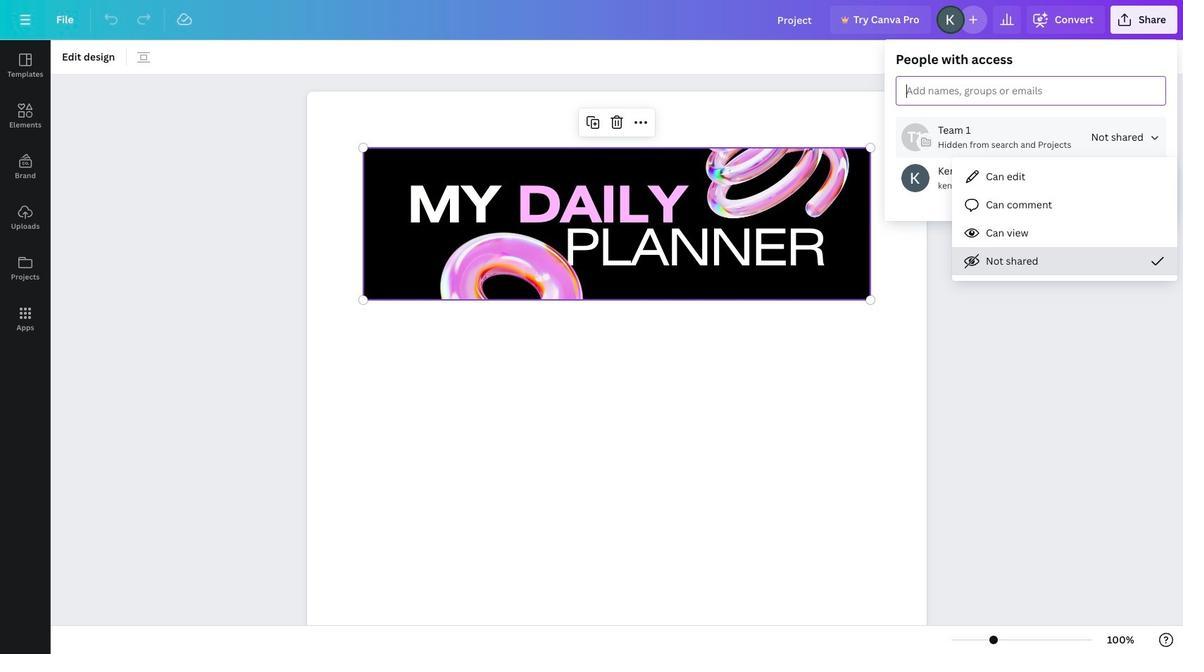 Task type: vqa. For each thing, say whether or not it's contained in the screenshot.
Team 1 icon
yes



Task type: locate. For each thing, give the bounding box(es) containing it.
1 option from the top
[[953, 163, 1178, 191]]

3 option from the top
[[953, 219, 1178, 247]]

Design title text field
[[767, 6, 825, 34]]

group
[[896, 51, 1167, 210]]

None text field
[[307, 84, 927, 655]]

list box
[[953, 163, 1178, 276]]

option
[[953, 163, 1178, 191], [953, 191, 1178, 219], [953, 219, 1178, 247], [953, 247, 1178, 276]]

team 1 element
[[902, 123, 930, 152]]

4 option from the top
[[953, 247, 1178, 276]]



Task type: describe. For each thing, give the bounding box(es) containing it.
main menu bar
[[0, 0, 1184, 40]]

Zoom button
[[1099, 629, 1144, 652]]

2 option from the top
[[953, 191, 1178, 219]]

Add names, groups or emails text field
[[901, 81, 1043, 101]]

team 1 image
[[902, 123, 930, 152]]

side panel tab list
[[0, 40, 51, 345]]

Not shared button
[[1086, 123, 1167, 152]]



